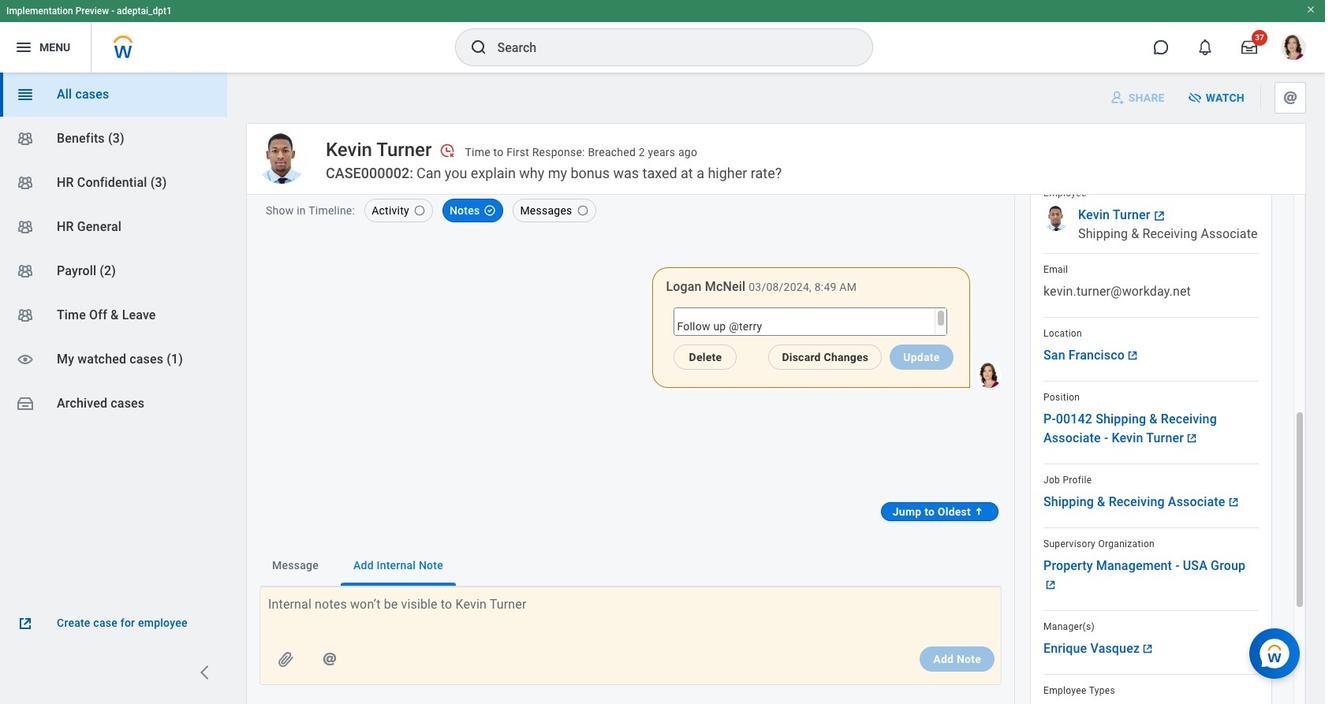 Task type: vqa. For each thing, say whether or not it's contained in the screenshot.
1st Low from the bottom of the My Team's Development main content
no



Task type: describe. For each thing, give the bounding box(es) containing it.
0 horizontal spatial (3)
[[108, 131, 124, 146]]

hr confidential (3)
[[57, 175, 167, 190]]

can
[[417, 165, 441, 182]]

francisco
[[1069, 348, 1125, 363]]

case
[[93, 617, 118, 630]]

jump
[[893, 506, 922, 518]]

position
[[1044, 392, 1081, 403]]

benefits (3)
[[57, 131, 124, 146]]

payroll
[[57, 264, 96, 279]]

0 vertical spatial shipping
[[1079, 227, 1129, 241]]

job
[[1044, 475, 1061, 486]]

:
[[410, 165, 413, 182]]

& down kevin turner link
[[1132, 227, 1140, 241]]

0 vertical spatial associate
[[1202, 227, 1259, 241]]

bonus
[[571, 165, 610, 182]]

00142
[[1057, 412, 1093, 427]]

shipping inside 'link'
[[1044, 495, 1095, 510]]

menu button
[[0, 22, 91, 73]]

why
[[520, 165, 545, 182]]

0 vertical spatial internal notes won't be visible to kevin turner text field
[[674, 308, 948, 336]]

1 vertical spatial kevin turner
[[1079, 208, 1151, 223]]

implementation
[[6, 6, 73, 17]]

time off & leave link
[[0, 294, 227, 338]]

list containing all cases
[[0, 73, 227, 426]]

kevin inside p-00142 shipping & receiving associate - kevin turner
[[1112, 431, 1144, 446]]

update button
[[890, 345, 954, 370]]

logan
[[666, 279, 702, 294]]

case000002 : can you explain why my bonus was taxed at a higher rate?
[[326, 165, 782, 182]]

notes
[[450, 204, 480, 217]]

clock x image
[[440, 143, 456, 159]]

confidential cases can't be shared element
[[1104, 85, 1175, 110]]

shipping & receiving associate link
[[1044, 493, 1260, 512]]

breached
[[588, 146, 636, 159]]

kevin turner link
[[1079, 206, 1260, 225]]

- inside p-00142 shipping & receiving associate - kevin turner
[[1105, 431, 1109, 446]]

usa
[[1184, 559, 1208, 574]]

implementation preview -   adeptai_dpt1
[[6, 6, 172, 17]]

invisible image
[[1188, 90, 1203, 106]]

menu
[[39, 41, 70, 53]]

archived
[[57, 396, 107, 411]]

note inside tab list
[[419, 559, 443, 572]]

hr for hr confidential (3)
[[57, 175, 74, 190]]

ext link image for shipping & receiving associate
[[1227, 496, 1241, 510]]

oldest
[[938, 506, 972, 518]]

for
[[120, 617, 135, 630]]

enrique vasquez
[[1044, 642, 1140, 657]]

explain
[[471, 165, 516, 182]]

kevin turner inside case header element
[[326, 139, 432, 161]]

enrique
[[1044, 642, 1088, 657]]

response:
[[532, 146, 585, 159]]

contact card matrix manager image for hr confidential (3)
[[16, 174, 35, 193]]

employee
[[138, 617, 188, 630]]

time to first response: breached 2 years ago
[[465, 146, 698, 159]]

add note
[[934, 653, 982, 666]]

payroll (2) link
[[0, 249, 227, 294]]

vasquez
[[1091, 642, 1140, 657]]

san
[[1044, 348, 1066, 363]]

Notes button
[[443, 199, 504, 223]]

all
[[57, 87, 72, 102]]

ext link image for san francisco
[[1126, 349, 1140, 363]]

internal
[[377, 559, 416, 572]]

create
[[57, 617, 90, 630]]

inbox image
[[16, 395, 35, 414]]

watched
[[78, 352, 126, 367]]

group
[[1211, 559, 1246, 574]]

cases for archived cases
[[111, 396, 145, 411]]

confidential
[[77, 175, 147, 190]]

ago
[[679, 146, 698, 159]]

8:49
[[815, 281, 837, 294]]

p-00142 shipping & receiving associate - kevin turner link
[[1044, 410, 1260, 448]]

list containing kevin turner
[[1044, 187, 1260, 705]]

37
[[1256, 33, 1265, 42]]

benefits
[[57, 131, 105, 146]]

archived cases
[[57, 396, 145, 411]]

case000002
[[326, 165, 410, 182]]

turner inside p-00142 shipping & receiving associate - kevin turner
[[1147, 431, 1185, 446]]

to for time
[[494, 146, 504, 159]]

note inside tab panel
[[957, 653, 982, 666]]

message
[[272, 559, 319, 572]]

user plus image
[[1110, 90, 1126, 106]]

logan mcneil main content
[[247, 195, 1015, 705]]

my
[[548, 165, 567, 182]]

jump to oldest button
[[881, 503, 999, 522]]

all cases
[[57, 87, 109, 102]]

shipping inside p-00142 shipping & receiving associate - kevin turner
[[1096, 412, 1147, 427]]

1 horizontal spatial at tag mention image
[[1282, 88, 1301, 107]]

- for preview
[[111, 6, 115, 17]]

add for add note
[[934, 653, 954, 666]]

at
[[681, 165, 694, 182]]

general
[[77, 219, 122, 234]]

employee for employee
[[1044, 188, 1087, 199]]

receiving inside p-00142 shipping & receiving associate - kevin turner
[[1162, 412, 1218, 427]]

employee types
[[1044, 686, 1116, 697]]

off
[[89, 308, 107, 323]]

my
[[57, 352, 74, 367]]

a
[[697, 165, 705, 182]]

share button
[[1104, 85, 1175, 110]]

supervisory organization
[[1044, 539, 1155, 550]]

Messages button
[[513, 199, 596, 223]]

location
[[1044, 328, 1083, 339]]

my watched cases (1) link
[[0, 338, 227, 382]]

1 vertical spatial turner
[[1113, 208, 1151, 223]]

in
[[297, 204, 306, 217]]

hr general link
[[0, 205, 227, 249]]



Task type: locate. For each thing, give the bounding box(es) containing it.
0 horizontal spatial kevin
[[326, 139, 372, 161]]

1 contact card matrix manager image from the top
[[16, 174, 35, 193]]

1 horizontal spatial -
[[1105, 431, 1109, 446]]

0 vertical spatial ext link image
[[1227, 496, 1241, 510]]

close environment banner image
[[1307, 5, 1316, 14]]

update
[[904, 351, 940, 364]]

menu banner
[[0, 0, 1326, 73]]

0 vertical spatial shipping & receiving associate
[[1079, 227, 1259, 241]]

1 horizontal spatial time
[[465, 146, 491, 159]]

create case for employee
[[57, 617, 188, 630]]

ext link image for create case for employee
[[16, 615, 35, 634]]

was
[[614, 165, 639, 182]]

associate down kevin turner link
[[1202, 227, 1259, 241]]

list
[[0, 73, 227, 426], [1044, 187, 1260, 705], [355, 199, 596, 227]]

shipping
[[1079, 227, 1129, 241], [1096, 412, 1147, 427], [1044, 495, 1095, 510]]

associate inside 'link'
[[1169, 495, 1226, 510]]

associate inside p-00142 shipping & receiving associate - kevin turner
[[1044, 431, 1102, 446]]

1 hr from the top
[[57, 175, 74, 190]]

1 vertical spatial at tag mention image
[[320, 650, 339, 669]]

rate?
[[751, 165, 782, 182]]

types
[[1090, 686, 1116, 697]]

0 vertical spatial hr
[[57, 175, 74, 190]]

turner up the :
[[377, 139, 432, 161]]

shipping & receiving associate inside 'link'
[[1044, 495, 1226, 510]]

ext link image inside san francisco link
[[1126, 349, 1140, 363]]

property management - usa group
[[1044, 559, 1246, 574]]

2 vertical spatial receiving
[[1109, 495, 1165, 510]]

at tag mention image down profile logan mcneil icon
[[1282, 88, 1301, 107]]

chevron right image
[[196, 664, 215, 683]]

(1)
[[167, 352, 183, 367]]

upload clip image
[[276, 650, 295, 669]]

turner
[[377, 139, 432, 161], [1113, 208, 1151, 223], [1147, 431, 1185, 446]]

tab list containing message
[[260, 545, 1002, 587]]

discard changes button
[[769, 345, 883, 370]]

1 employee from the top
[[1044, 188, 1087, 199]]

0 vertical spatial -
[[111, 6, 115, 17]]

kevin inside case header element
[[326, 139, 372, 161]]

p-
[[1044, 412, 1057, 427]]

search image
[[469, 38, 488, 57]]

employee left types
[[1044, 686, 1087, 697]]

changes
[[824, 351, 869, 364]]

(3) right 'confidential'
[[151, 175, 167, 190]]

shipping & receiving associate
[[1079, 227, 1259, 241], [1044, 495, 1226, 510]]

0 horizontal spatial at tag mention image
[[320, 650, 339, 669]]

to left first
[[494, 146, 504, 159]]

tab list
[[260, 545, 1002, 587]]

employee up email
[[1044, 188, 1087, 199]]

2 employee from the top
[[1044, 686, 1087, 697]]

activity
[[372, 204, 410, 217]]

1 horizontal spatial list
[[355, 199, 596, 227]]

kevin
[[326, 139, 372, 161], [1079, 208, 1110, 223], [1112, 431, 1144, 446]]

am
[[840, 281, 857, 294]]

shipping up kevin.turner@workday.net
[[1079, 227, 1129, 241]]

(3) right "benefits"
[[108, 131, 124, 146]]

Search Workday  search field
[[498, 30, 840, 65]]

1 vertical spatial add
[[934, 653, 954, 666]]

1 vertical spatial employee
[[1044, 686, 1087, 697]]

contact card matrix manager image
[[16, 129, 35, 148]]

email
[[1044, 264, 1069, 275]]

& inside p-00142 shipping & receiving associate - kevin turner
[[1150, 412, 1158, 427]]

1 vertical spatial -
[[1105, 431, 1109, 446]]

show
[[266, 204, 294, 217]]

- inside the menu banner
[[111, 6, 115, 17]]

ext link image for kevin turner
[[1152, 208, 1168, 224]]

employee for employee types
[[1044, 686, 1087, 697]]

0 vertical spatial turner
[[377, 139, 432, 161]]

associate down 00142
[[1044, 431, 1102, 446]]

time for time off & leave
[[57, 308, 86, 323]]

hr
[[57, 175, 74, 190], [57, 219, 74, 234]]

2 contact card matrix manager image from the top
[[16, 218, 35, 237]]

san francisco
[[1044, 348, 1125, 363]]

03/08/2024,
[[749, 281, 812, 294]]

contact card matrix manager image left payroll
[[16, 262, 35, 281]]

cases right all
[[75, 87, 109, 102]]

time for time to first response: breached 2 years ago
[[465, 146, 491, 159]]

0 horizontal spatial list
[[0, 73, 227, 426]]

1 vertical spatial ext link image
[[16, 615, 35, 634]]

kevin.turner@workday.net
[[1044, 284, 1192, 299]]

share
[[1129, 92, 1165, 104]]

0 horizontal spatial time
[[57, 308, 86, 323]]

& down san francisco link
[[1150, 412, 1158, 427]]

tab list inside logan mcneil "main content"
[[260, 545, 1002, 587]]

2 vertical spatial shipping
[[1044, 495, 1095, 510]]

contact card matrix manager image left 'hr general'
[[16, 218, 35, 237]]

0 vertical spatial note
[[419, 559, 443, 572]]

hr confidential (3) link
[[0, 161, 227, 205]]

4 contact card matrix manager image from the top
[[16, 306, 35, 325]]

1 vertical spatial kevin
[[1079, 208, 1110, 223]]

0 vertical spatial kevin turner
[[326, 139, 432, 161]]

shipping down job profile
[[1044, 495, 1095, 510]]

kevin turner up kevin.turner@workday.net
[[1079, 208, 1151, 223]]

contact card matrix manager image inside payroll (2) link
[[16, 262, 35, 281]]

ext link image for enrique vasquez
[[1141, 642, 1155, 657]]

shipping & receiving associate up organization
[[1044, 495, 1226, 510]]

2 horizontal spatial kevin
[[1112, 431, 1144, 446]]

2
[[639, 146, 645, 159]]

hr inside hr confidential (3) link
[[57, 175, 74, 190]]

0 horizontal spatial ext link image
[[16, 615, 35, 634]]

1 vertical spatial note
[[957, 653, 982, 666]]

cases for all cases
[[75, 87, 109, 102]]

1 vertical spatial cases
[[130, 352, 164, 367]]

0 horizontal spatial kevin turner
[[326, 139, 432, 161]]

taxed
[[643, 165, 678, 182]]

list containing activity
[[355, 199, 596, 227]]

0 vertical spatial add
[[354, 559, 374, 572]]

1 horizontal spatial kevin
[[1079, 208, 1110, 223]]

management
[[1097, 559, 1173, 574]]

0 vertical spatial to
[[494, 146, 504, 159]]

receiving down kevin turner link
[[1143, 227, 1198, 241]]

& inside time off & leave link
[[111, 308, 119, 323]]

time inside case header element
[[465, 146, 491, 159]]

manager(s)
[[1044, 622, 1095, 633]]

discard
[[782, 351, 821, 364]]

1 horizontal spatial add
[[934, 653, 954, 666]]

0 vertical spatial employee
[[1044, 188, 1087, 199]]

higher
[[708, 165, 748, 182]]

1 vertical spatial shipping
[[1096, 412, 1147, 427]]

1 horizontal spatial note
[[957, 653, 982, 666]]

time inside list
[[57, 308, 86, 323]]

2 vertical spatial associate
[[1169, 495, 1226, 510]]

time up explain
[[465, 146, 491, 159]]

add for add internal note
[[354, 559, 374, 572]]

list inside logan mcneil "main content"
[[355, 199, 596, 227]]

discard changes
[[782, 351, 869, 364]]

1 horizontal spatial (3)
[[151, 175, 167, 190]]

1 horizontal spatial to
[[925, 506, 935, 518]]

messages
[[520, 204, 573, 217]]

jump to oldest
[[893, 506, 972, 518]]

leave
[[122, 308, 156, 323]]

shipping & receiving associate down kevin turner link
[[1079, 227, 1259, 241]]

add inside tab panel
[[934, 653, 954, 666]]

adeptai_dpt1
[[117, 6, 172, 17]]

1 vertical spatial associate
[[1044, 431, 1102, 446]]

0 vertical spatial at tag mention image
[[1282, 88, 1301, 107]]

cases down my watched cases (1)
[[111, 396, 145, 411]]

ext link image
[[1152, 208, 1168, 224], [1126, 349, 1140, 363], [1185, 432, 1200, 446], [1044, 578, 1058, 593], [1141, 642, 1155, 657]]

case header element
[[246, 123, 1307, 195]]

(3)
[[108, 131, 124, 146], [151, 175, 167, 190]]

hr inside hr general 'link'
[[57, 219, 74, 234]]

0 vertical spatial (3)
[[108, 131, 124, 146]]

associate up usa
[[1169, 495, 1226, 510]]

37 button
[[1233, 30, 1268, 65]]

0 horizontal spatial -
[[111, 6, 115, 17]]

watch button
[[1181, 85, 1255, 110]]

ext link image
[[1227, 496, 1241, 510], [16, 615, 35, 634]]

0 horizontal spatial to
[[494, 146, 504, 159]]

2 hr from the top
[[57, 219, 74, 234]]

associate
[[1202, 227, 1259, 241], [1044, 431, 1102, 446], [1169, 495, 1226, 510]]

ext link image inside property management - usa group link
[[1044, 578, 1058, 593]]

2 vertical spatial -
[[1176, 559, 1180, 574]]

preview
[[76, 6, 109, 17]]

contact card matrix manager image up visible icon
[[16, 306, 35, 325]]

0 vertical spatial cases
[[75, 87, 109, 102]]

receiving inside 'link'
[[1109, 495, 1165, 510]]

add
[[354, 559, 374, 572], [934, 653, 954, 666]]

0 vertical spatial receiving
[[1143, 227, 1198, 241]]

p-00142 shipping & receiving associate - kevin turner
[[1044, 412, 1218, 446]]

internal notes won't be visible to kevin turner text field inside add internal note tab panel
[[268, 596, 1001, 634]]

job profile
[[1044, 475, 1093, 486]]

turner up the shipping & receiving associate 'link'
[[1147, 431, 1185, 446]]

1 horizontal spatial ext link image
[[1227, 496, 1241, 510]]

1 horizontal spatial kevin turner
[[1079, 208, 1151, 223]]

kevin turner up case000002
[[326, 139, 432, 161]]

2 horizontal spatial -
[[1176, 559, 1180, 574]]

hr for hr general
[[57, 219, 74, 234]]

contact card matrix manager image
[[16, 174, 35, 193], [16, 218, 35, 237], [16, 262, 35, 281], [16, 306, 35, 325]]

to inside case header element
[[494, 146, 504, 159]]

ext link image inside kevin turner link
[[1152, 208, 1168, 224]]

3 contact card matrix manager image from the top
[[16, 262, 35, 281]]

delete
[[689, 351, 722, 364]]

contact card matrix manager image for time off & leave
[[16, 306, 35, 325]]

note
[[419, 559, 443, 572], [957, 653, 982, 666]]

(2)
[[100, 264, 116, 279]]

2 vertical spatial cases
[[111, 396, 145, 411]]

1 vertical spatial to
[[925, 506, 935, 518]]

delete button
[[674, 345, 737, 370]]

& inside the shipping & receiving associate 'link'
[[1098, 495, 1106, 510]]

0 horizontal spatial note
[[419, 559, 443, 572]]

property
[[1044, 559, 1094, 574]]

employee
[[1044, 188, 1087, 199], [1044, 686, 1087, 697]]

receiving down san francisco link
[[1162, 412, 1218, 427]]

san francisco link
[[1044, 346, 1260, 365]]

turner inside case header element
[[377, 139, 432, 161]]

to inside button
[[925, 506, 935, 518]]

cases left (1)
[[130, 352, 164, 367]]

0 vertical spatial time
[[465, 146, 491, 159]]

sort up image
[[972, 504, 987, 520]]

& up supervisory organization
[[1098, 495, 1106, 510]]

& right off
[[111, 308, 119, 323]]

hr down "benefits"
[[57, 175, 74, 190]]

ext link image for property management - usa group
[[1044, 578, 1058, 593]]

receiving up organization
[[1109, 495, 1165, 510]]

visible image
[[16, 350, 35, 369]]

to
[[494, 146, 504, 159], [925, 506, 935, 518]]

contact card matrix manager image for payroll (2)
[[16, 262, 35, 281]]

hr general
[[57, 219, 122, 234]]

2 vertical spatial kevin
[[1112, 431, 1144, 446]]

add internal note tab panel
[[260, 587, 1002, 705]]

kevin turner
[[326, 139, 432, 161], [1079, 208, 1151, 223]]

- for management
[[1176, 559, 1180, 574]]

contact card matrix manager image inside time off & leave link
[[16, 306, 35, 325]]

grid view image
[[16, 85, 35, 104]]

supervisory
[[1044, 539, 1096, 550]]

ext link image left the create
[[16, 615, 35, 634]]

ext link image for p-00142 shipping & receiving associate - kevin turner
[[1185, 432, 1200, 446]]

1 vertical spatial internal notes won't be visible to kevin turner text field
[[268, 596, 1001, 634]]

0 vertical spatial kevin
[[326, 139, 372, 161]]

inbox large image
[[1242, 39, 1258, 55]]

2 horizontal spatial list
[[1044, 187, 1260, 705]]

add internal note
[[354, 559, 443, 572]]

1 vertical spatial receiving
[[1162, 412, 1218, 427]]

create case for employee link
[[16, 615, 212, 634]]

Internal notes won't be visible to Kevin Turner text field
[[674, 308, 948, 336], [268, 596, 1001, 634]]

property management - usa group link
[[1044, 557, 1260, 595]]

contact card matrix manager image down contact card matrix manager image
[[16, 174, 35, 193]]

to right jump
[[925, 506, 935, 518]]

at tag mention image
[[1282, 88, 1301, 107], [320, 650, 339, 669]]

timeline:
[[309, 204, 355, 217]]

to for jump
[[925, 506, 935, 518]]

time left off
[[57, 308, 86, 323]]

turner up kevin.turner@workday.net
[[1113, 208, 1151, 223]]

notifications large image
[[1198, 39, 1214, 55]]

add note button
[[920, 647, 995, 672]]

add internal note button
[[341, 545, 456, 586]]

radio mobile image
[[413, 204, 426, 217]]

Activity button
[[365, 199, 433, 223]]

first
[[507, 146, 530, 159]]

1 vertical spatial time
[[57, 308, 86, 323]]

profile logan mcneil image
[[1282, 35, 1307, 63]]

ext link image inside p-00142 shipping & receiving associate - kevin turner link
[[1185, 432, 1200, 446]]

check circle image
[[484, 204, 497, 217]]

contact card matrix manager image for hr general
[[16, 218, 35, 237]]

1 vertical spatial (3)
[[151, 175, 167, 190]]

ext link image inside enrique vasquez link
[[1141, 642, 1155, 657]]

ext link image inside the shipping & receiving associate 'link'
[[1227, 496, 1241, 510]]

1 vertical spatial shipping & receiving associate
[[1044, 495, 1226, 510]]

archived cases link
[[0, 382, 227, 426]]

contact card matrix manager image inside hr general 'link'
[[16, 218, 35, 237]]

1 vertical spatial hr
[[57, 219, 74, 234]]

contact card matrix manager image inside hr confidential (3) link
[[16, 174, 35, 193]]

message button
[[260, 545, 331, 586]]

justify image
[[14, 38, 33, 57]]

2 vertical spatial turner
[[1147, 431, 1185, 446]]

at tag mention image right upload clip icon at left
[[320, 650, 339, 669]]

time off & leave
[[57, 308, 156, 323]]

receiving
[[1143, 227, 1198, 241], [1162, 412, 1218, 427], [1109, 495, 1165, 510]]

ext link image up group
[[1227, 496, 1241, 510]]

shipping right 00142
[[1096, 412, 1147, 427]]

you
[[445, 165, 468, 182]]

radio mobile image
[[577, 204, 589, 217]]

hr left the general
[[57, 219, 74, 234]]

0 horizontal spatial add
[[354, 559, 374, 572]]



